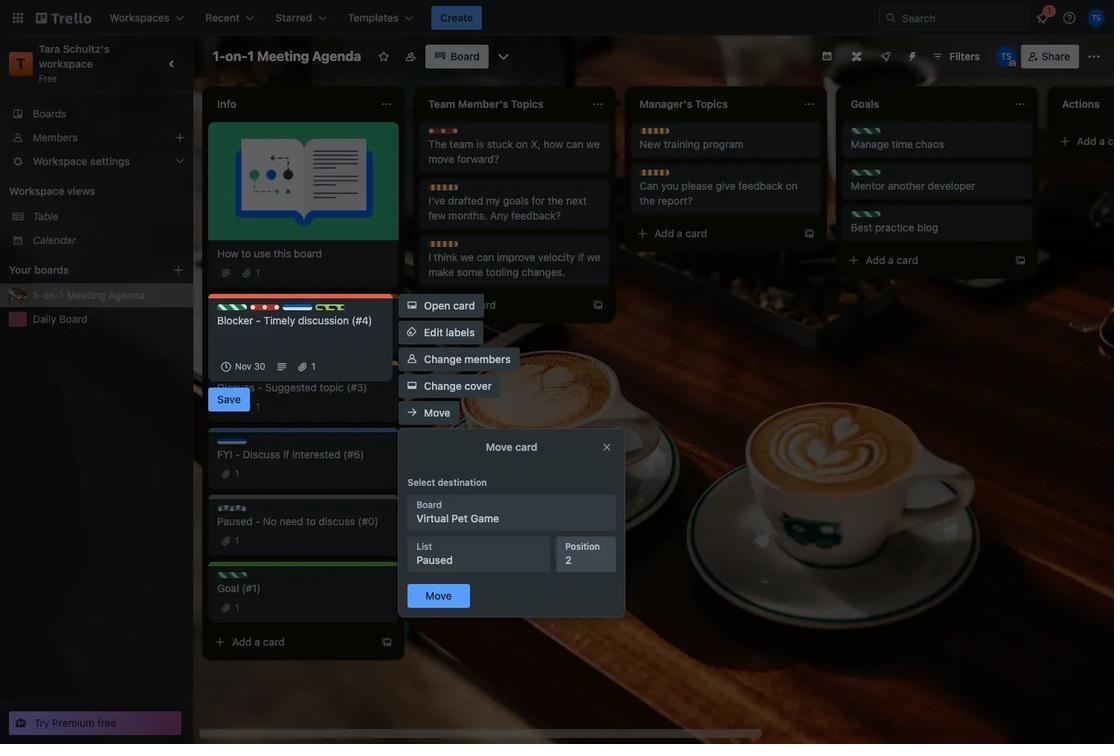 Task type: locate. For each thing, give the bounding box(es) containing it.
add a card up labels
[[444, 298, 496, 311]]

can up some
[[477, 251, 494, 263]]

1 inside board name text field
[[248, 48, 254, 64]]

chaos
[[916, 138, 945, 150]]

discuss for training
[[655, 128, 689, 139]]

0 horizontal spatial board
[[59, 313, 88, 325]]

1 vertical spatial board
[[59, 313, 88, 325]]

we right velocity
[[587, 251, 601, 263]]

a for another
[[889, 254, 894, 266]]

0 horizontal spatial the
[[548, 194, 564, 207]]

discuss inside discuss i've drafted my goals for the next few months. any feedback?
[[444, 185, 477, 196]]

0 horizontal spatial can
[[477, 251, 494, 263]]

1-on-1 meeting agenda
[[213, 48, 361, 64], [33, 289, 145, 301]]

1 the from the left
[[548, 194, 564, 207]]

paused down list
[[417, 554, 453, 566]]

developer
[[928, 179, 976, 192]]

pet
[[452, 512, 468, 525]]

paused for list paused
[[417, 554, 453, 566]]

fyi
[[298, 304, 311, 316], [298, 304, 311, 316], [232, 438, 246, 450], [217, 448, 233, 461]]

meeting
[[257, 48, 309, 64], [67, 289, 106, 301]]

0 horizontal spatial if
[[283, 448, 289, 461]]

0 horizontal spatial to
[[242, 247, 251, 260]]

discuss inside 'discuss i think we can improve velocity if we make some tooling changes.'
[[444, 241, 477, 252]]

if inside fyi fyi - discuss if interested (#6)
[[283, 448, 289, 461]]

1
[[248, 48, 254, 64], [256, 267, 260, 278], [59, 289, 64, 301], [312, 361, 316, 372], [256, 401, 260, 412], [235, 468, 239, 479], [235, 535, 239, 546], [235, 602, 239, 613]]

new training program link
[[640, 137, 813, 152]]

1 horizontal spatial 1-on-1 meeting agenda
[[213, 48, 361, 64]]

edit labels button
[[399, 321, 484, 345]]

nov 30
[[235, 361, 265, 372]]

color: blue, title: "fyi" element
[[283, 304, 313, 316], [283, 304, 313, 316], [217, 438, 247, 450]]

add board image
[[173, 264, 185, 276]]

board up the virtual on the left bottom of the page
[[417, 499, 442, 511]]

your boards with 2 items element
[[9, 261, 150, 279]]

paused
[[232, 505, 264, 516], [217, 515, 253, 528], [417, 554, 453, 566]]

1 horizontal spatial to
[[306, 515, 316, 528]]

add a card
[[655, 227, 708, 240], [866, 254, 919, 266], [444, 298, 496, 311], [232, 636, 285, 648]]

can
[[567, 138, 584, 150], [477, 251, 494, 263]]

- inside the discuss discuss - suggested topic (#3)
[[258, 381, 262, 394]]

copy button
[[399, 428, 459, 452]]

1 horizontal spatial board
[[417, 499, 442, 511]]

calendar power-up image
[[821, 50, 833, 62]]

tara schultz (taraschultz7) image
[[1088, 9, 1106, 27]]

on-
[[225, 48, 248, 64], [42, 289, 59, 301]]

color: orange, title: "discuss" element up months.
[[429, 185, 477, 196]]

move up 'copy'
[[424, 406, 451, 419]]

edit card image
[[380, 301, 391, 313]]

position 2
[[566, 541, 600, 566]]

how
[[217, 247, 239, 260]]

goal inside 'goal mentor another developer'
[[866, 170, 886, 181]]

mentor another developer link
[[851, 179, 1024, 193]]

save button
[[208, 388, 250, 412]]

0 vertical spatial on-
[[225, 48, 248, 64]]

suggested
[[265, 381, 317, 394]]

on inside blocker the team is stuck on x, how can we move forward?
[[516, 138, 528, 150]]

add
[[655, 227, 675, 240], [866, 254, 886, 266], [444, 298, 463, 311], [232, 636, 252, 648]]

color: green, title: "goal" element for mentor another developer
[[851, 170, 886, 181]]

premium
[[52, 717, 95, 729]]

discuss down nov 30 checkbox
[[217, 381, 255, 394]]

changes.
[[522, 266, 566, 278]]

1 horizontal spatial 1-
[[213, 48, 225, 64]]

0 horizontal spatial 1-on-1 meeting agenda
[[33, 289, 145, 301]]

velocity
[[538, 251, 576, 263]]

board
[[294, 247, 322, 260]]

0 horizontal spatial on-
[[42, 289, 59, 301]]

1 vertical spatial if
[[283, 448, 289, 461]]

blocker - timely discussion (#4)
[[217, 314, 373, 327]]

the inside discuss can you please give feedback on the report?
[[640, 194, 656, 207]]

goal goal (#1)
[[217, 572, 261, 595]]

report?
[[658, 194, 693, 207]]

share
[[1042, 50, 1071, 63]]

add a card button down blog
[[842, 249, 1009, 272]]

2 horizontal spatial board
[[451, 50, 480, 63]]

tooling
[[486, 266, 519, 278]]

1 vertical spatial meeting
[[67, 289, 106, 301]]

team
[[450, 138, 474, 150]]

color: orange, title: "discuss" element
[[640, 128, 689, 139], [640, 170, 689, 181], [429, 185, 477, 196], [429, 241, 477, 252], [217, 371, 266, 383]]

a down practice
[[889, 254, 894, 266]]

1 vertical spatial can
[[477, 251, 494, 263]]

mentor
[[851, 179, 886, 192]]

change up move button
[[424, 380, 462, 392]]

None checkbox
[[217, 331, 270, 349]]

we inside blocker the team is stuck on x, how can we move forward?
[[587, 138, 600, 150]]

move up destination
[[486, 441, 513, 453]]

0 vertical spatial move
[[424, 406, 451, 419]]

move for move
[[424, 406, 451, 419]]

use
[[254, 247, 271, 260]]

open card link
[[399, 294, 484, 318]]

blocker
[[444, 128, 476, 139], [265, 304, 297, 316], [265, 304, 297, 316], [217, 314, 253, 327]]

cover
[[465, 380, 492, 392]]

blocker fyi
[[265, 304, 311, 316], [265, 304, 311, 316]]

discuss inside discuss new training program
[[655, 128, 689, 139]]

0 vertical spatial 1-
[[213, 48, 225, 64]]

labels
[[446, 326, 475, 339]]

to right need
[[306, 515, 316, 528]]

color: orange, title: "discuss" element up you
[[640, 128, 689, 139]]

0 vertical spatial board
[[451, 50, 480, 63]]

goal inside goal best practice blog
[[866, 211, 886, 223]]

members link
[[0, 126, 193, 150]]

primary element
[[0, 0, 1115, 36]]

discuss up save
[[232, 371, 266, 383]]

a up labels
[[466, 298, 472, 311]]

0 vertical spatial on
[[516, 138, 528, 150]]

on left the "x,"
[[516, 138, 528, 150]]

1- inside board name text field
[[213, 48, 225, 64]]

card
[[686, 227, 708, 240], [897, 254, 919, 266], [474, 298, 496, 311], [453, 299, 475, 312], [516, 441, 538, 453], [263, 636, 285, 648]]

1 horizontal spatial move
[[486, 441, 513, 453]]

archive button
[[399, 482, 470, 505]]

add a card button
[[631, 222, 798, 246], [842, 249, 1009, 272], [420, 293, 586, 317], [208, 630, 375, 654]]

create
[[441, 11, 473, 24]]

- for discuss
[[235, 448, 240, 461]]

0 vertical spatial can
[[567, 138, 584, 150]]

if inside 'discuss i think we can improve velocity if we make some tooling changes.'
[[578, 251, 584, 263]]

blog
[[918, 221, 939, 234]]

create from template… image
[[804, 228, 816, 240], [1015, 255, 1027, 266], [592, 299, 604, 311], [381, 636, 393, 648]]

1 horizontal spatial agenda
[[312, 48, 361, 64]]

- left 'timely'
[[256, 314, 261, 327]]

add a card button down tooling
[[420, 293, 586, 317]]

add a card down practice
[[866, 254, 919, 266]]

add down best
[[866, 254, 886, 266]]

0 vertical spatial meeting
[[257, 48, 309, 64]]

color: orange, title: "discuss" element for training
[[640, 128, 689, 139]]

we right how
[[587, 138, 600, 150]]

2
[[566, 554, 572, 566]]

manage time chaos link
[[851, 137, 1024, 152]]

practice
[[876, 221, 915, 234]]

goal (#1) link
[[217, 581, 390, 596]]

2 change from the top
[[424, 380, 462, 392]]

discuss up report?
[[655, 170, 689, 181]]

discuss up you
[[655, 128, 689, 139]]

add a card button down can you please give feedback on the report? link
[[631, 222, 798, 246]]

star or unstar board image
[[378, 51, 390, 63]]

can you please give feedback on the report? link
[[640, 179, 813, 208]]

add down report?
[[655, 227, 675, 240]]

1 vertical spatial change
[[424, 380, 462, 392]]

- inside paused paused - no need to discuss (#0)
[[255, 515, 260, 528]]

discuss for -
[[232, 371, 266, 383]]

- down save 'button'
[[235, 448, 240, 461]]

0 horizontal spatial move
[[424, 406, 451, 419]]

try
[[34, 717, 49, 729]]

blocker the team is stuck on x, how can we move forward?
[[429, 128, 600, 165]]

2 the from the left
[[640, 194, 656, 207]]

1 notification image
[[1034, 9, 1052, 27]]

paused left need
[[232, 505, 264, 516]]

add a card button down goal (#1) "link"
[[208, 630, 375, 654]]

0 horizontal spatial meeting
[[67, 289, 106, 301]]

share button
[[1022, 45, 1080, 68]]

1 vertical spatial 1-on-1 meeting agenda
[[33, 289, 145, 301]]

calendar
[[33, 234, 76, 246]]

color: red, title: "blocker" element
[[429, 128, 476, 139], [250, 304, 297, 316], [250, 304, 297, 316]]

how to use this board
[[217, 247, 322, 260]]

0 horizontal spatial 1-
[[33, 289, 42, 301]]

color: bold lime, title: none image
[[316, 304, 345, 310], [316, 304, 345, 310]]

blocker inside blocker the team is stuck on x, how can we move forward?
[[444, 128, 476, 139]]

color: green, title: "goal" element
[[851, 128, 886, 139], [851, 170, 886, 181], [851, 211, 886, 223], [217, 304, 252, 316], [217, 304, 252, 316], [217, 572, 252, 583]]

workspace
[[9, 185, 64, 197]]

for
[[532, 194, 545, 207]]

board for board virtual pet game
[[417, 499, 442, 511]]

board left the customize views icon
[[451, 50, 480, 63]]

discussion
[[298, 314, 349, 327]]

if right velocity
[[578, 251, 584, 263]]

color: orange, title: "discuss" element up report?
[[640, 170, 689, 181]]

1 change from the top
[[424, 353, 462, 365]]

timely
[[264, 314, 295, 327]]

1-on-1 meeting agenda link
[[33, 288, 185, 303]]

1 horizontal spatial can
[[567, 138, 584, 150]]

blocker - timely discussion (#4) link
[[217, 313, 390, 328]]

manage
[[851, 138, 890, 150]]

time
[[893, 138, 913, 150]]

a down report?
[[677, 227, 683, 240]]

1 horizontal spatial on
[[786, 179, 798, 192]]

daily board
[[33, 313, 88, 325]]

agenda left star or unstar board image at the left
[[312, 48, 361, 64]]

0 horizontal spatial on
[[516, 138, 528, 150]]

on right feedback
[[786, 179, 798, 192]]

create from template… image for can you please give feedback on the report?
[[804, 228, 816, 240]]

discuss up months.
[[444, 185, 477, 196]]

color: orange, title: "discuss" element up save
[[217, 371, 266, 383]]

2 vertical spatial board
[[417, 499, 442, 511]]

how
[[544, 138, 564, 150]]

add up the edit labels
[[444, 298, 463, 311]]

the down can at the top right
[[640, 194, 656, 207]]

discuss left interested
[[243, 448, 281, 461]]

members
[[465, 353, 511, 365]]

your
[[9, 263, 32, 276]]

0 vertical spatial change
[[424, 353, 462, 365]]

- left no
[[255, 515, 260, 528]]

daily
[[33, 313, 56, 325]]

free
[[97, 717, 116, 729]]

- inside fyi fyi - discuss if interested (#6)
[[235, 448, 240, 461]]

color: green, title: "goal" element for manage time chaos
[[851, 128, 886, 139]]

power ups image
[[880, 51, 892, 63]]

add a card button for developer
[[842, 249, 1009, 272]]

board
[[451, 50, 480, 63], [59, 313, 88, 325], [417, 499, 442, 511]]

select destination
[[408, 477, 487, 488]]

if left interested
[[283, 448, 289, 461]]

i've drafted my goals for the next few months. any feedback? link
[[429, 193, 601, 223]]

a for drafted
[[466, 298, 472, 311]]

discuss inside fyi fyi - discuss if interested (#6)
[[243, 448, 281, 461]]

1 vertical spatial move
[[486, 441, 513, 453]]

discuss inside discuss can you please give feedback on the report?
[[655, 170, 689, 181]]

goals
[[503, 194, 529, 207]]

discuss up some
[[444, 241, 477, 252]]

discuss
[[655, 128, 689, 139], [655, 170, 689, 181], [444, 185, 477, 196], [444, 241, 477, 252], [232, 371, 266, 383], [217, 381, 255, 394], [243, 448, 281, 461]]

tara schultz's workspace link
[[39, 42, 112, 70]]

board inside board virtual pet game
[[417, 499, 442, 511]]

any
[[491, 209, 509, 222]]

list paused
[[417, 541, 453, 566]]

to left use
[[242, 247, 251, 260]]

0 horizontal spatial agenda
[[108, 289, 145, 301]]

change for change members
[[424, 353, 462, 365]]

paused left no
[[217, 515, 253, 528]]

can right how
[[567, 138, 584, 150]]

1 horizontal spatial the
[[640, 194, 656, 207]]

paused - no need to discuss (#0) link
[[217, 514, 390, 529]]

1-on-1 meeting agenda inside board name text field
[[213, 48, 361, 64]]

move inside button
[[424, 406, 451, 419]]

color: orange, title: "discuss" element up 'make'
[[429, 241, 477, 252]]

paused for paused paused - no need to discuss (#0)
[[217, 515, 253, 528]]

add a card down report?
[[655, 227, 708, 240]]

change members
[[424, 353, 511, 365]]

discuss discuss - suggested topic (#3)
[[217, 371, 367, 394]]

a for you
[[677, 227, 683, 240]]

1 vertical spatial to
[[306, 515, 316, 528]]

1 horizontal spatial if
[[578, 251, 584, 263]]

change cover
[[424, 380, 492, 392]]

0 vertical spatial if
[[578, 251, 584, 263]]

board right daily in the left of the page
[[59, 313, 88, 325]]

the right for
[[548, 194, 564, 207]]

board inside the daily board link
[[59, 313, 88, 325]]

None submit
[[408, 584, 470, 608]]

1 horizontal spatial on-
[[225, 48, 248, 64]]

1 horizontal spatial meeting
[[257, 48, 309, 64]]

Search field
[[898, 7, 1028, 29]]

change down edit labels button
[[424, 353, 462, 365]]

agenda up the daily board link
[[108, 289, 145, 301]]

months.
[[449, 209, 488, 222]]

1 vertical spatial on
[[786, 179, 798, 192]]

add a card for drafted
[[444, 298, 496, 311]]

0 vertical spatial 1-on-1 meeting agenda
[[213, 48, 361, 64]]

- down 30
[[258, 381, 262, 394]]

board inside board link
[[451, 50, 480, 63]]

try premium free button
[[9, 711, 182, 735]]

0 vertical spatial agenda
[[312, 48, 361, 64]]



Task type: describe. For each thing, give the bounding box(es) containing it.
discuss i think we can improve velocity if we make some tooling changes.
[[429, 241, 601, 278]]

on inside discuss can you please give feedback on the report?
[[786, 179, 798, 192]]

can inside 'discuss i think we can improve velocity if we make some tooling changes.'
[[477, 251, 494, 263]]

drafted
[[448, 194, 483, 207]]

discuss - suggested topic (#3) link
[[217, 380, 390, 395]]

the inside discuss i've drafted my goals for the next few months. any feedback?
[[548, 194, 564, 207]]

filters button
[[928, 45, 985, 68]]

color: black, title: "paused" element
[[217, 505, 264, 516]]

add down (#1)
[[232, 636, 252, 648]]

add a card button for my
[[420, 293, 586, 317]]

boards link
[[0, 102, 193, 126]]

views
[[67, 185, 95, 197]]

(#3)
[[347, 381, 367, 394]]

best practice blog link
[[851, 220, 1024, 235]]

- for no
[[255, 515, 260, 528]]

discuss for drafted
[[444, 185, 477, 196]]

give
[[716, 179, 736, 192]]

position
[[566, 541, 600, 552]]

some
[[457, 266, 483, 278]]

workspace views
[[9, 185, 95, 197]]

(#1)
[[242, 582, 261, 595]]

color: orange, title: "discuss" element for drafted
[[429, 185, 477, 196]]

the
[[429, 138, 447, 150]]

goal mentor another developer
[[851, 170, 976, 192]]

0 vertical spatial to
[[242, 247, 251, 260]]

can inside blocker the team is stuck on x, how can we move forward?
[[567, 138, 584, 150]]

select
[[408, 477, 436, 488]]

archive
[[424, 487, 461, 499]]

move for move card
[[486, 441, 513, 453]]

tara schultz (taraschultz7) image
[[996, 46, 1017, 67]]

workspace
[[39, 57, 93, 70]]

boards
[[34, 263, 69, 276]]

try premium free
[[34, 717, 116, 729]]

color: orange, title: "discuss" element for you
[[640, 170, 689, 181]]

1 vertical spatial 1-
[[33, 289, 42, 301]]

how to use this board link
[[217, 246, 390, 261]]

add a card for you
[[655, 227, 708, 240]]

to inside paused paused - no need to discuss (#0)
[[306, 515, 316, 528]]

next
[[567, 194, 587, 207]]

we up some
[[461, 251, 474, 263]]

topic
[[320, 381, 344, 394]]

Board name text field
[[205, 45, 369, 68]]

show menu image
[[1087, 49, 1102, 64]]

another
[[889, 179, 926, 192]]

(#4)
[[352, 314, 373, 327]]

goal manage time chaos
[[851, 128, 945, 150]]

program
[[703, 138, 744, 150]]

add a card down (#1)
[[232, 636, 285, 648]]

table
[[33, 210, 58, 223]]

meeting inside board name text field
[[257, 48, 309, 64]]

create from template… image for i've drafted my goals for the next few months. any feedback?
[[592, 299, 604, 311]]

goal best practice blog
[[851, 211, 939, 234]]

i think we can improve velocity if we make some tooling changes. link
[[429, 250, 601, 280]]

board link
[[425, 45, 489, 68]]

change members button
[[399, 348, 520, 371]]

Blocker - Timely discussion (#4) text field
[[217, 313, 384, 355]]

interested
[[292, 448, 341, 461]]

Nov 30 checkbox
[[217, 358, 270, 376]]

move card
[[486, 441, 538, 453]]

move button
[[399, 401, 460, 425]]

the team is stuck on x, how can we move forward? link
[[429, 137, 601, 167]]

copy
[[424, 433, 450, 446]]

table link
[[33, 209, 185, 224]]

edit labels
[[424, 326, 475, 339]]

discuss for you
[[655, 170, 689, 181]]

t link
[[9, 52, 33, 76]]

discuss for think
[[444, 241, 477, 252]]

create from template… image for mentor another developer
[[1015, 255, 1027, 266]]

change for change cover
[[424, 380, 462, 392]]

schultz's
[[63, 42, 110, 55]]

please
[[682, 179, 713, 192]]

color: orange, title: "discuss" element for think
[[429, 241, 477, 252]]

search image
[[886, 12, 898, 24]]

add a card button for please
[[631, 222, 798, 246]]

workspace visible image
[[405, 51, 417, 63]]

need
[[280, 515, 304, 528]]

open information menu image
[[1063, 10, 1078, 25]]

think
[[434, 251, 458, 263]]

customize views image
[[496, 49, 511, 64]]

add for can you please give feedback on the report?
[[655, 227, 675, 240]]

fyi fyi - discuss if interested (#6)
[[217, 438, 364, 461]]

filters
[[950, 50, 981, 63]]

nov
[[235, 361, 252, 372]]

a down (#1)
[[255, 636, 260, 648]]

1 vertical spatial agenda
[[108, 289, 145, 301]]

(#0)
[[358, 515, 379, 528]]

free
[[39, 73, 57, 84]]

agenda inside board name text field
[[312, 48, 361, 64]]

automation image
[[901, 45, 922, 65]]

add for mentor another developer
[[866, 254, 886, 266]]

color: green, title: "goal" element for goal (#1)
[[217, 572, 252, 583]]

discuss i've drafted my goals for the next few months. any feedback?
[[429, 185, 587, 222]]

board for board
[[451, 50, 480, 63]]

color: green, title: "goal" element for best practice blog
[[851, 211, 886, 223]]

this
[[274, 247, 291, 260]]

edit
[[424, 326, 443, 339]]

discuss
[[319, 515, 355, 528]]

30
[[254, 361, 265, 372]]

my
[[486, 194, 501, 207]]

add for i've drafted my goals for the next few months. any feedback?
[[444, 298, 463, 311]]

is
[[477, 138, 484, 150]]

meeting inside 1-on-1 meeting agenda link
[[67, 289, 106, 301]]

members
[[33, 131, 78, 144]]

- for suggested
[[258, 381, 262, 394]]

goal inside the goal manage time chaos
[[866, 128, 886, 139]]

new
[[640, 138, 661, 150]]

you
[[662, 179, 679, 192]]

1 vertical spatial on-
[[42, 289, 59, 301]]

on- inside board name text field
[[225, 48, 248, 64]]

fyi - discuss if interested (#6) link
[[217, 447, 390, 462]]

discuss new training program
[[640, 128, 744, 150]]

add a card for another
[[866, 254, 919, 266]]

feedback?
[[512, 209, 561, 222]]

training
[[664, 138, 701, 150]]

best
[[851, 221, 873, 234]]

stuck
[[487, 138, 514, 150]]



Task type: vqa. For each thing, say whether or not it's contained in the screenshot.
rightmost Power-Ups
no



